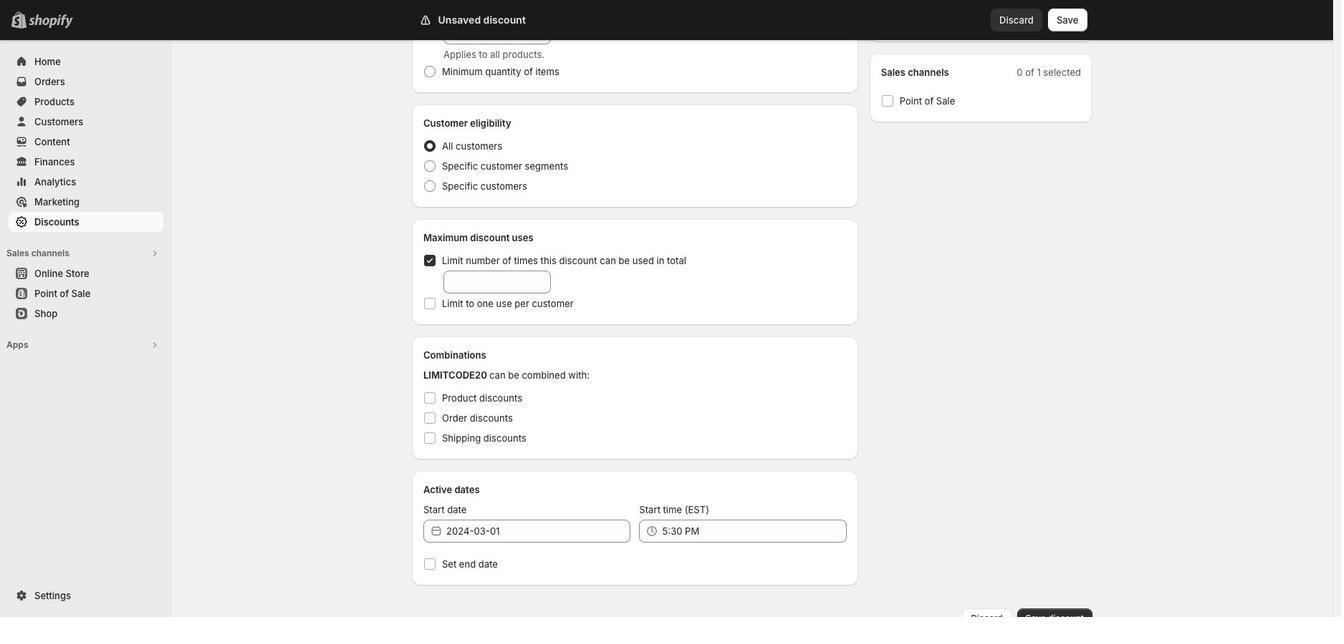 Task type: describe. For each thing, give the bounding box(es) containing it.
Enter time text field
[[663, 520, 847, 543]]



Task type: vqa. For each thing, say whether or not it's contained in the screenshot.
Email subscription
no



Task type: locate. For each thing, give the bounding box(es) containing it.
0.00 text field
[[463, 22, 551, 44]]

None text field
[[444, 271, 551, 294]]

YYYY-MM-DD text field
[[447, 520, 631, 543]]

shopify image
[[29, 14, 73, 29]]



